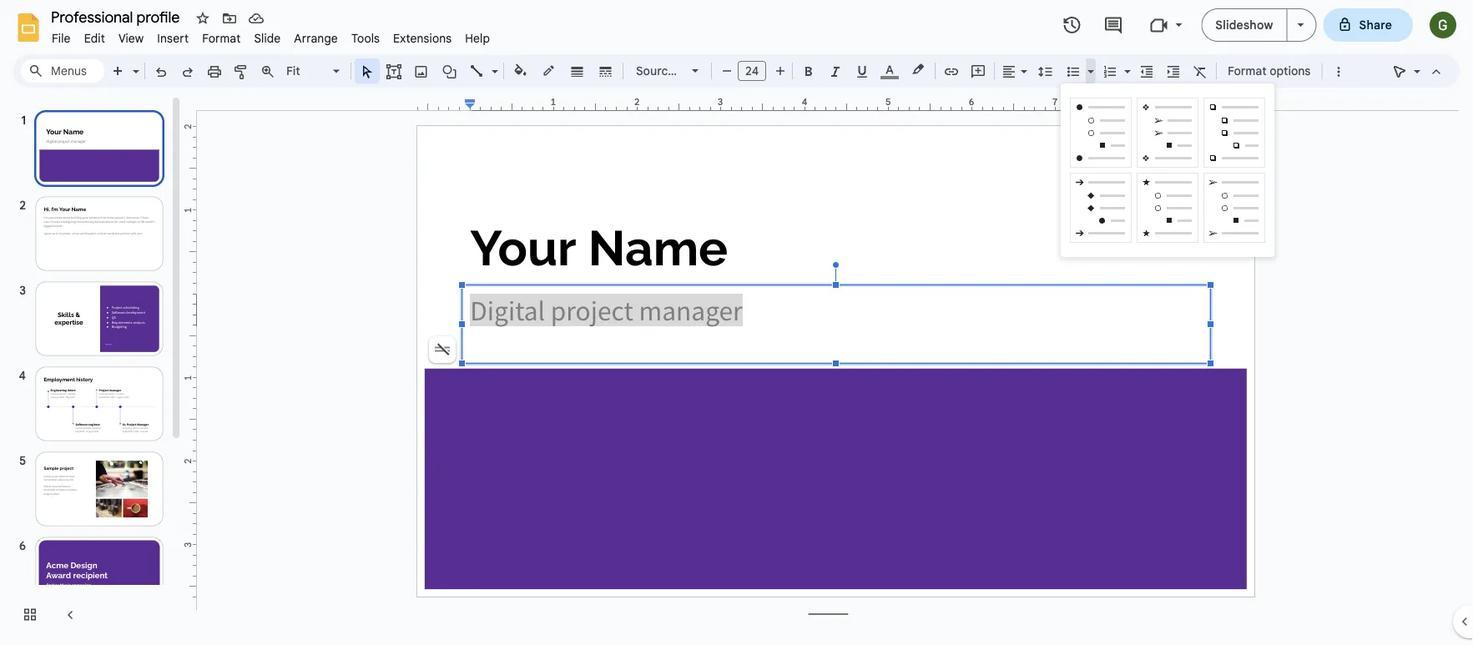 Task type: vqa. For each thing, say whether or not it's contained in the screenshot.
LIN
no



Task type: locate. For each thing, give the bounding box(es) containing it.
1 vertical spatial format
[[1228, 63, 1267, 78]]

border color: transparent image
[[540, 59, 559, 81]]

Star checkbox
[[191, 7, 215, 30]]

menu bar containing file
[[45, 22, 497, 49]]

Menus field
[[21, 59, 104, 83]]

file menu item
[[45, 28, 77, 48]]

edit menu item
[[77, 28, 112, 48]]

application
[[0, 0, 1474, 646]]

0 vertical spatial format
[[202, 31, 241, 46]]

format
[[202, 31, 241, 46], [1228, 63, 1267, 78]]

1 row from the top
[[1068, 95, 1269, 170]]

insert
[[157, 31, 189, 46]]

format inside menu item
[[202, 31, 241, 46]]

format down star option
[[202, 31, 241, 46]]

1 horizontal spatial format
[[1228, 63, 1267, 78]]

highlight color image
[[909, 59, 928, 79]]

view menu item
[[112, 28, 151, 48]]

help menu item
[[459, 28, 497, 48]]

0 horizontal spatial format
[[202, 31, 241, 46]]

line & paragraph spacing image
[[1037, 59, 1056, 83]]

slideshow button
[[1202, 8, 1288, 42]]

row down row 1. column 2. crossed diamond, 3d arrow, square element
[[1068, 170, 1269, 246]]

slideshow
[[1216, 18, 1274, 32]]

extensions
[[393, 31, 452, 46]]

tools menu item
[[345, 28, 387, 48]]

arrange menu item
[[288, 28, 345, 48]]

mode and view toolbar
[[1387, 54, 1451, 88]]

format up right margin image
[[1228, 63, 1267, 78]]

row 2. column 1. arrow, diamond, bullet element
[[1071, 173, 1132, 243]]

source sans pro
[[636, 63, 726, 78]]

format inside "button"
[[1228, 63, 1267, 78]]

format options button
[[1221, 58, 1319, 84]]

pro
[[707, 63, 726, 78]]

row up row 2. column 2. star, hollow, square 'element'
[[1068, 95, 1269, 170]]

row 2. column 3. 3d arrow, hollow, square element
[[1204, 173, 1266, 243]]

share button
[[1324, 8, 1414, 42]]

border dash option
[[597, 59, 616, 83]]

shape image
[[441, 59, 460, 83]]

menu bar
[[45, 22, 497, 49]]

font list. source sans pro selected. option
[[636, 59, 726, 83]]

option
[[429, 337, 456, 363]]

menu bar banner
[[0, 0, 1474, 646]]

row
[[1068, 95, 1269, 170], [1068, 170, 1269, 246]]

options
[[1270, 63, 1311, 78]]

tools
[[351, 31, 380, 46]]

navigation
[[0, 94, 184, 646]]

edit
[[84, 31, 105, 46]]

presentation options image
[[1298, 23, 1305, 27]]



Task type: describe. For each thing, give the bounding box(es) containing it.
Font size text field
[[739, 61, 766, 81]]

sans
[[678, 63, 704, 78]]

Zoom field
[[281, 59, 347, 84]]

format menu item
[[196, 28, 248, 48]]

row 1. column 2. crossed diamond, 3d arrow, square element
[[1137, 98, 1199, 168]]

format for format
[[202, 31, 241, 46]]

Zoom text field
[[284, 59, 331, 83]]

application containing slideshow
[[0, 0, 1474, 646]]

navigation inside application
[[0, 94, 184, 646]]

insert image image
[[412, 59, 431, 83]]

share
[[1360, 18, 1393, 32]]

row 1. column 1. bullet, hollow, square element
[[1071, 98, 1132, 168]]

left margin image
[[418, 98, 475, 110]]

right margin image
[[1199, 98, 1255, 110]]

view
[[118, 31, 144, 46]]

extensions menu item
[[387, 28, 459, 48]]

2 row from the top
[[1068, 170, 1269, 246]]

menu bar inside menu bar banner
[[45, 22, 497, 49]]

format for format options
[[1228, 63, 1267, 78]]

file
[[52, 31, 71, 46]]

row 1. column 3. checkbox element
[[1204, 98, 1266, 168]]

text color image
[[881, 59, 899, 79]]

insert menu item
[[151, 28, 196, 48]]

source
[[636, 63, 675, 78]]

border weight option
[[568, 59, 587, 83]]

do not autofit image
[[431, 338, 454, 362]]

arrange
[[294, 31, 338, 46]]

row 2. column 2. star, hollow, square element
[[1137, 173, 1199, 243]]

slide
[[254, 31, 281, 46]]

main toolbar
[[104, 0, 1352, 346]]

fill color: transparent image
[[512, 59, 531, 81]]

format options
[[1228, 63, 1311, 78]]

new slide with layout image
[[129, 60, 139, 66]]

help
[[465, 31, 490, 46]]

Font size field
[[738, 61, 773, 85]]

Rename text field
[[45, 7, 190, 27]]

slide menu item
[[248, 28, 288, 48]]



